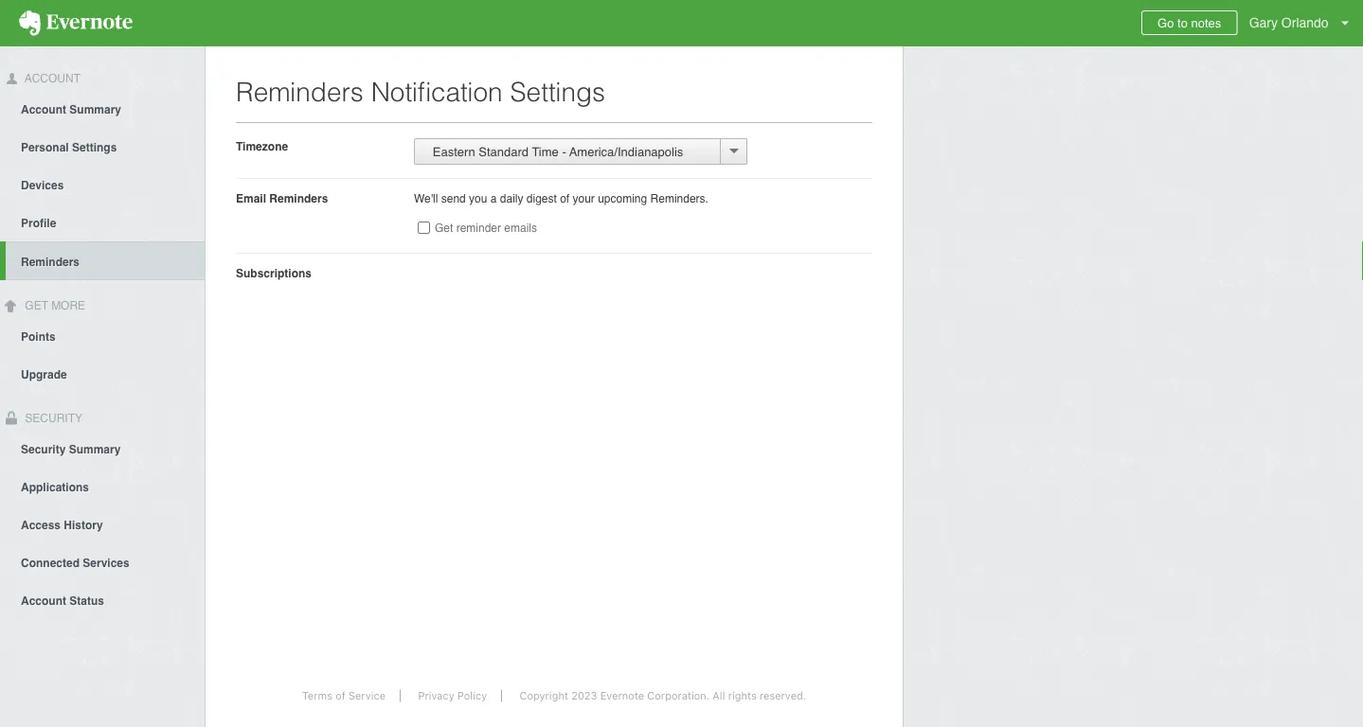 Task type: describe. For each thing, give the bounding box(es) containing it.
you
[[469, 192, 487, 205]]

time
[[532, 144, 559, 159]]

access history
[[21, 519, 103, 532]]

reminders for reminders notification settings
[[236, 77, 364, 107]]

1 vertical spatial reminders
[[269, 192, 328, 205]]

devices
[[21, 179, 64, 192]]

reminders for reminders "link"
[[21, 256, 80, 269]]

terms of service link
[[288, 690, 401, 703]]

profile link
[[0, 204, 205, 241]]

connected services
[[21, 557, 130, 570]]

2023
[[571, 690, 597, 703]]

applications link
[[0, 467, 205, 505]]

service
[[349, 690, 386, 703]]

account summary
[[21, 103, 121, 116]]

get reminder emails
[[435, 222, 537, 235]]

account for account
[[22, 72, 81, 85]]

evernote image
[[0, 10, 152, 36]]

send
[[441, 192, 466, 205]]

status
[[69, 594, 104, 608]]

points link
[[0, 317, 205, 355]]

access
[[21, 519, 61, 532]]

email reminders
[[236, 192, 328, 205]]

timezone
[[236, 140, 288, 153]]

account for account status
[[21, 594, 66, 608]]

terms
[[302, 690, 333, 703]]

connected
[[21, 557, 80, 570]]

eastern
[[433, 144, 475, 159]]

get more
[[22, 299, 85, 312]]

reminders.
[[650, 192, 709, 205]]

1 horizontal spatial settings
[[510, 77, 606, 107]]

connected services link
[[0, 543, 205, 581]]

devices link
[[0, 166, 205, 204]]

rights
[[728, 690, 757, 703]]

gary orlando link
[[1245, 0, 1363, 46]]

reminders link
[[6, 241, 205, 280]]

go to notes
[[1158, 16, 1222, 30]]

security summary link
[[0, 430, 205, 467]]

history
[[64, 519, 103, 532]]

access history link
[[0, 505, 205, 543]]

0 horizontal spatial of
[[336, 690, 346, 703]]

profile
[[21, 217, 56, 230]]

daily
[[500, 192, 523, 205]]

go
[[1158, 16, 1174, 30]]

emails
[[504, 222, 537, 235]]

a
[[491, 192, 497, 205]]

upcoming
[[598, 192, 647, 205]]

privacy
[[418, 690, 454, 703]]

summary for security summary
[[69, 443, 121, 456]]

copyright 2023 evernote corporation. all rights reserved.
[[520, 690, 806, 703]]

security for security
[[22, 412, 82, 425]]

eastern standard time - america/indianapolis
[[423, 144, 683, 159]]

subscriptions
[[236, 267, 312, 280]]

reminder
[[456, 222, 501, 235]]

get for get reminder emails
[[435, 222, 453, 235]]

account status link
[[0, 581, 205, 619]]

orlando
[[1282, 15, 1329, 30]]

digest
[[527, 192, 557, 205]]



Task type: vqa. For each thing, say whether or not it's contained in the screenshot.
security related to Security Summary
yes



Task type: locate. For each thing, give the bounding box(es) containing it.
2 vertical spatial reminders
[[21, 256, 80, 269]]

summary up applications link
[[69, 443, 121, 456]]

your
[[573, 192, 595, 205]]

evernote link
[[0, 0, 152, 46]]

0 horizontal spatial get
[[25, 299, 48, 312]]

privacy policy link
[[404, 690, 502, 703]]

security up applications
[[21, 443, 66, 456]]

go to notes link
[[1142, 10, 1238, 35]]

1 horizontal spatial get
[[435, 222, 453, 235]]

security summary
[[21, 443, 121, 456]]

copyright
[[520, 690, 568, 703]]

account for account summary
[[21, 103, 66, 116]]

1 horizontal spatial of
[[560, 192, 570, 205]]

account up account summary
[[22, 72, 81, 85]]

personal settings link
[[0, 128, 205, 166]]

account inside "link"
[[21, 103, 66, 116]]

summary inside "link"
[[69, 103, 121, 116]]

security
[[22, 412, 82, 425], [21, 443, 66, 456]]

security for security summary
[[21, 443, 66, 456]]

account down connected
[[21, 594, 66, 608]]

more
[[51, 299, 85, 312]]

we'll send you a daily digest of your upcoming reminders.
[[414, 192, 709, 205]]

summary for account summary
[[69, 103, 121, 116]]

settings
[[510, 77, 606, 107], [72, 141, 117, 154]]

settings up devices link
[[72, 141, 117, 154]]

Get reminder emails checkbox
[[418, 222, 430, 234]]

get
[[435, 222, 453, 235], [25, 299, 48, 312]]

to
[[1178, 16, 1188, 30]]

1 vertical spatial settings
[[72, 141, 117, 154]]

security up security summary
[[22, 412, 82, 425]]

gary
[[1249, 15, 1278, 30]]

0 vertical spatial summary
[[69, 103, 121, 116]]

we'll
[[414, 192, 438, 205]]

upgrade link
[[0, 355, 205, 393]]

1 vertical spatial account
[[21, 103, 66, 116]]

1 vertical spatial security
[[21, 443, 66, 456]]

settings up eastern standard time - america/indianapolis
[[510, 77, 606, 107]]

terms of service
[[302, 690, 386, 703]]

personal settings
[[21, 141, 117, 154]]

services
[[83, 557, 130, 570]]

0 vertical spatial account
[[22, 72, 81, 85]]

all
[[713, 690, 725, 703]]

notes
[[1191, 16, 1222, 30]]

0 vertical spatial security
[[22, 412, 82, 425]]

gary orlando
[[1249, 15, 1329, 30]]

summary up personal settings link
[[69, 103, 121, 116]]

account
[[22, 72, 81, 85], [21, 103, 66, 116], [21, 594, 66, 608]]

summary
[[69, 103, 121, 116], [69, 443, 121, 456]]

0 vertical spatial of
[[560, 192, 570, 205]]

upgrade
[[21, 368, 67, 381]]

corporation.
[[647, 690, 710, 703]]

reminders notification settings
[[236, 77, 606, 107]]

2 vertical spatial account
[[21, 594, 66, 608]]

0 vertical spatial get
[[435, 222, 453, 235]]

of
[[560, 192, 570, 205], [336, 690, 346, 703]]

reserved.
[[760, 690, 806, 703]]

personal
[[21, 141, 69, 154]]

0 vertical spatial reminders
[[236, 77, 364, 107]]

standard
[[479, 144, 529, 159]]

policy
[[457, 690, 487, 703]]

evernote
[[600, 690, 644, 703]]

of right terms
[[336, 690, 346, 703]]

0 vertical spatial settings
[[510, 77, 606, 107]]

1 vertical spatial get
[[25, 299, 48, 312]]

reminders inside "link"
[[21, 256, 80, 269]]

reminders up timezone on the left
[[236, 77, 364, 107]]

of left your
[[560, 192, 570, 205]]

1 vertical spatial of
[[336, 690, 346, 703]]

reminders
[[236, 77, 364, 107], [269, 192, 328, 205], [21, 256, 80, 269]]

get right get reminder emails checkbox
[[435, 222, 453, 235]]

0 horizontal spatial settings
[[72, 141, 117, 154]]

account summary link
[[0, 90, 205, 128]]

account status
[[21, 594, 104, 608]]

points
[[21, 330, 56, 344]]

notification
[[371, 77, 503, 107]]

america/indianapolis
[[569, 144, 683, 159]]

reminders right email
[[269, 192, 328, 205]]

privacy policy
[[418, 690, 487, 703]]

1 vertical spatial summary
[[69, 443, 121, 456]]

get for get more
[[25, 299, 48, 312]]

get up points
[[25, 299, 48, 312]]

-
[[562, 144, 566, 159]]

applications
[[21, 481, 89, 494]]

email
[[236, 192, 266, 205]]

reminders down profile
[[21, 256, 80, 269]]

account up personal
[[21, 103, 66, 116]]



